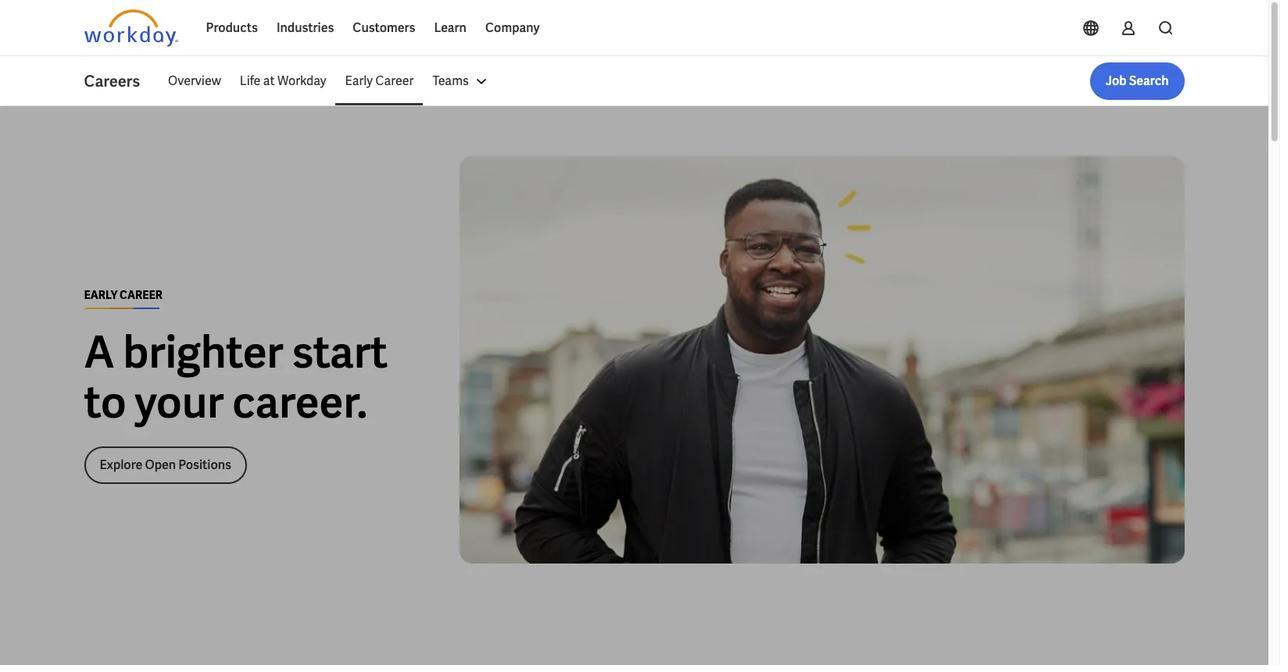 Task type: locate. For each thing, give the bounding box(es) containing it.
early
[[345, 73, 373, 89]]

industries
[[277, 20, 334, 36]]

career
[[120, 288, 162, 302]]

explore
[[100, 457, 142, 473]]

menu containing overview
[[159, 63, 500, 100]]

at
[[263, 73, 275, 89]]

life
[[240, 73, 261, 89]]

customers button
[[343, 9, 425, 47]]

job search link
[[1090, 63, 1184, 100]]

list
[[159, 63, 1184, 100]]

industries button
[[267, 9, 343, 47]]

customers
[[353, 20, 415, 36]]

life at workday - workday careers image
[[459, 156, 1184, 565]]

a brighter start to your career.
[[84, 324, 388, 431]]

menu
[[159, 63, 500, 100]]

early career
[[84, 288, 162, 302]]

brighter
[[123, 324, 283, 381]]

products button
[[197, 9, 267, 47]]

a
[[84, 324, 114, 381]]

career.
[[232, 374, 367, 431]]

your
[[135, 374, 224, 431]]



Task type: vqa. For each thing, say whether or not it's contained in the screenshot.
'infographics,' in the top of the page
no



Task type: describe. For each thing, give the bounding box(es) containing it.
workday
[[277, 73, 326, 89]]

start
[[292, 324, 388, 381]]

life at workday
[[240, 73, 326, 89]]

explore open positions link
[[84, 447, 247, 484]]

company
[[485, 20, 540, 36]]

early
[[84, 288, 117, 302]]

teams
[[432, 73, 469, 89]]

early career link
[[336, 63, 423, 100]]

go to the homepage image
[[84, 9, 178, 47]]

learn button
[[425, 9, 476, 47]]

careers
[[84, 71, 140, 91]]

open
[[145, 457, 176, 473]]

careers link
[[84, 70, 159, 92]]

search
[[1129, 73, 1169, 89]]

job search
[[1106, 73, 1169, 89]]

teams button
[[423, 63, 500, 100]]

list containing overview
[[159, 63, 1184, 100]]

learn
[[434, 20, 466, 36]]

overview
[[168, 73, 221, 89]]

early career
[[345, 73, 414, 89]]

job
[[1106, 73, 1127, 89]]

explore open positions
[[100, 457, 231, 473]]

life at workday link
[[230, 63, 336, 100]]

overview link
[[159, 63, 230, 100]]

career
[[375, 73, 414, 89]]

to
[[84, 374, 126, 431]]

company button
[[476, 9, 549, 47]]

positions
[[178, 457, 231, 473]]

products
[[206, 20, 258, 36]]



